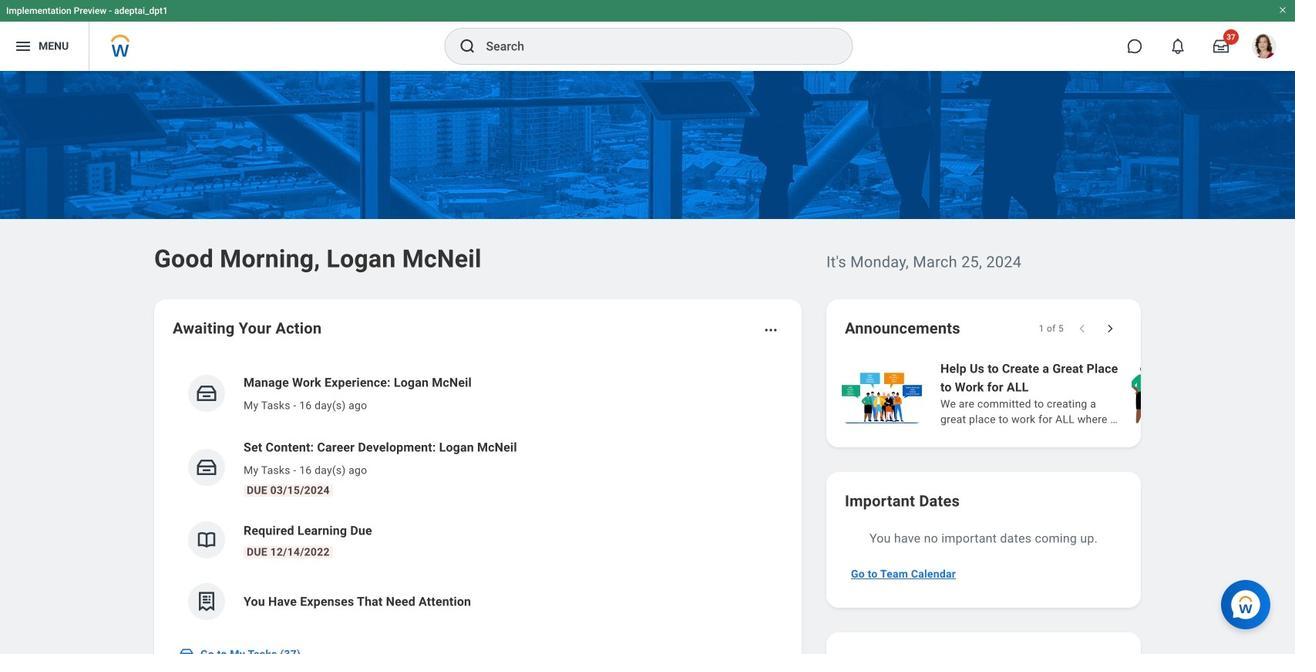Task type: vqa. For each thing, say whether or not it's contained in the screenshot.
the leftmost list
yes



Task type: locate. For each thing, give the bounding box(es) containing it.
0 vertical spatial inbox image
[[195, 456, 218, 479]]

notifications large image
[[1171, 39, 1186, 54]]

book open image
[[195, 528, 218, 551]]

inbox image
[[195, 456, 218, 479], [179, 646, 194, 654]]

main content
[[0, 71, 1296, 654]]

0 horizontal spatial inbox image
[[179, 646, 194, 654]]

0 horizontal spatial list
[[173, 361, 784, 632]]

1 vertical spatial inbox image
[[179, 646, 194, 654]]

1 horizontal spatial list
[[839, 358, 1296, 429]]

inbox image
[[195, 382, 218, 405]]

Search Workday  search field
[[486, 29, 821, 63]]

banner
[[0, 0, 1296, 71]]

status
[[1039, 322, 1064, 335]]

inbox large image
[[1214, 39, 1229, 54]]

list
[[839, 358, 1296, 429], [173, 361, 784, 632]]



Task type: describe. For each thing, give the bounding box(es) containing it.
justify image
[[14, 37, 32, 56]]

profile logan mcneil image
[[1253, 34, 1277, 62]]

chevron right small image
[[1103, 321, 1118, 336]]

search image
[[459, 37, 477, 56]]

close environment banner image
[[1279, 5, 1288, 15]]

related actions image
[[764, 322, 779, 338]]

dashboard expenses image
[[195, 590, 218, 613]]

chevron left small image
[[1075, 321, 1091, 336]]

1 horizontal spatial inbox image
[[195, 456, 218, 479]]



